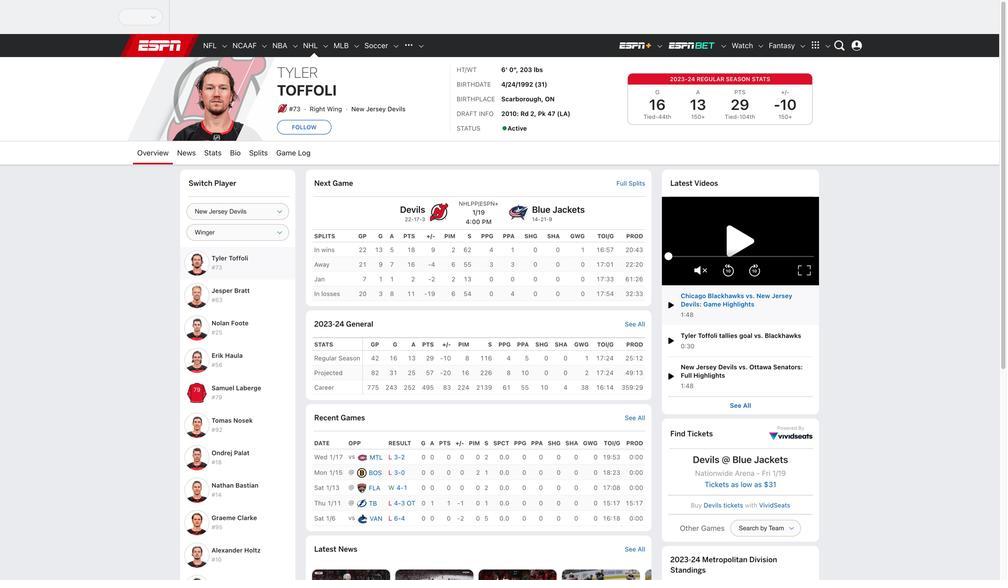 Task type: vqa. For each thing, say whether or not it's contained in the screenshot.


Task type: locate. For each thing, give the bounding box(es) containing it.
ppa right "spct"
[[531, 440, 543, 447]]

chicago
[[681, 292, 707, 300]]

see all link inside latest news element
[[625, 546, 646, 553]]

toi/g up 16:57 at the right top of the page
[[598, 233, 614, 240]]

13 down assists element
[[690, 96, 707, 113]]

5 right 116
[[525, 355, 529, 362]]

tyler toffoli image
[[159, 57, 275, 141], [184, 251, 210, 276]]

0 vertical spatial 7
[[390, 261, 394, 268]]

1 150+ from the left
[[692, 113, 705, 120]]

more espn image
[[808, 38, 824, 53], [825, 43, 832, 50]]

0 vertical spatial tyler toffoli image
[[159, 57, 275, 141]]

jersey for new jersey devils
[[366, 105, 386, 113]]

toi/g up 19:53
[[604, 440, 621, 447]]

pts
[[735, 89, 746, 96], [404, 233, 415, 240], [422, 341, 434, 348], [439, 440, 451, 447]]

1 horizontal spatial espn bet image
[[721, 43, 728, 50]]

4 0 0 from the top
[[422, 515, 435, 523]]

21
[[359, 261, 367, 268]]

nfl link
[[199, 34, 221, 57]]

erik haula image
[[184, 348, 210, 373]]

2 vertical spatial 24
[[692, 556, 701, 565]]

0 horizontal spatial espn bet image
[[668, 41, 716, 50]]

toffoli for tyler
[[277, 81, 337, 99]]

150+ down assists element
[[692, 113, 705, 120]]

0 horizontal spatial -2
[[428, 276, 435, 283]]

0 0 right l 3-2
[[422, 454, 435, 461]]

2 vs from the top
[[349, 515, 355, 522]]

6 for 55
[[452, 261, 456, 268]]

news inside main content
[[338, 545, 358, 554]]

recent games element
[[314, 405, 646, 432]]

all inside latest news element
[[638, 546, 646, 553]]

2 as from the left
[[755, 480, 762, 489]]

1 0.0 from the top
[[500, 454, 510, 461]]

@ for 0 1
[[349, 499, 354, 507]]

1 prod from the top
[[627, 233, 644, 240]]

8
[[390, 290, 394, 298], [466, 355, 470, 362], [507, 369, 511, 377]]

in left losses
[[314, 290, 320, 298]]

0 vertical spatial 0 2
[[476, 454, 489, 461]]

1 in from the top
[[314, 246, 320, 254]]

detroit red wings vs. new jersey devils: full highlights image
[[396, 570, 474, 581]]

1:48 inside new jersey devils vs. ottawa senators: full highlights 1:48
[[681, 382, 694, 390]]

draft info
[[457, 110, 494, 117]]

2 17:24 from the top
[[596, 369, 614, 377]]

150+ inside a 13 150+
[[692, 113, 705, 120]]

ncaaf link
[[228, 34, 261, 57]]

low
[[741, 480, 753, 489]]

1 3- from the top
[[394, 454, 401, 461]]

see all link for 2023-24 general
[[625, 321, 646, 328]]

2023- up assists element
[[670, 76, 688, 83]]

2 vertical spatial prod
[[627, 440, 644, 447]]

1 vertical spatial blackhawks
[[765, 332, 802, 339]]

jersey inside new jersey devils vs. ottawa senators: full highlights 1:48
[[697, 364, 717, 371]]

espn+ image
[[619, 41, 653, 50]]

9 inside blue jackets 14-21-9
[[549, 216, 553, 222]]

1 as from the left
[[732, 480, 739, 489]]

game down chicago on the right of the page
[[704, 301, 722, 308]]

2023- inside main content
[[314, 320, 335, 329]]

- inside devils @ blue jackets nationwide arena - fri 1/19 tickets as low as $31
[[757, 469, 760, 478]]

2 150+ from the left
[[779, 113, 793, 120]]

1 vertical spatial news
[[338, 545, 358, 554]]

losses
[[322, 290, 340, 298]]

29
[[731, 96, 750, 113], [426, 355, 434, 362]]

see all link inside recent games element
[[625, 415, 646, 422]]

espn plus image
[[657, 43, 664, 50]]

2 vertical spatial shg
[[548, 440, 561, 447]]

see up find tickets element
[[730, 402, 742, 409]]

-2 down -1
[[457, 515, 464, 523]]

1 horizontal spatial 1/19
[[773, 469, 786, 478]]

0 horizontal spatial splits
[[249, 149, 268, 157]]

nfl image
[[221, 43, 228, 50]]

-
[[774, 96, 781, 113], [428, 261, 431, 268], [428, 276, 431, 283], [425, 290, 427, 298], [440, 355, 443, 362], [440, 369, 443, 377], [757, 469, 760, 478], [457, 500, 460, 507], [457, 515, 460, 523]]

bos image
[[357, 468, 367, 478]]

0:00 down 0 15:17 15:17
[[630, 515, 644, 523]]

tyler toffoli scores goal vs. blue jackets image
[[646, 570, 724, 581]]

0 horizontal spatial as
[[732, 480, 739, 489]]

4 l from the top
[[389, 515, 392, 523]]

rd
[[521, 110, 529, 117]]

find
[[671, 429, 686, 439]]

4- left ot
[[394, 500, 401, 507]]

29 down the points element
[[731, 96, 750, 113]]

4- right w
[[397, 485, 404, 492]]

rank element for 16
[[635, 113, 681, 120]]

blackhawks up senators:
[[765, 332, 802, 339]]

4 0:00 from the top
[[630, 515, 644, 523]]

2023-24 regular season stats
[[670, 76, 771, 83]]

gwg up 38
[[575, 341, 589, 348]]

2 1:48 from the top
[[681, 382, 694, 390]]

1/19 right fri
[[773, 469, 786, 478]]

0 vertical spatial tyler
[[277, 64, 318, 81]]

tyler for 0:30
[[681, 332, 697, 339]]

gwg down blue jackets 14-21-9
[[571, 233, 585, 240]]

1 vertical spatial 1:48
[[681, 382, 694, 390]]

s up 116
[[488, 341, 492, 348]]

soccer image
[[393, 43, 400, 50]]

1 1:48 from the top
[[681, 311, 694, 318]]

foote
[[231, 320, 249, 327]]

regular
[[697, 76, 725, 83]]

1 vertical spatial 8
[[466, 355, 470, 362]]

watch
[[732, 41, 754, 50]]

fla
[[369, 485, 381, 492]]

2023-24 general element
[[314, 311, 646, 338]]

1 vertical spatial #73
[[212, 264, 222, 271]]

all inside recent games element
[[638, 415, 646, 422]]

20
[[359, 290, 367, 298], [443, 369, 451, 377]]

16:18
[[603, 515, 621, 523]]

profile management image
[[852, 40, 863, 51]]

1 0:00 from the top
[[630, 454, 644, 461]]

splits
[[249, 149, 268, 157], [629, 180, 646, 187], [314, 233, 335, 240]]

mlb link
[[330, 34, 353, 57]]

0.0 for 0 19:53
[[500, 454, 510, 461]]

0 0 for 4
[[422, 515, 435, 523]]

tb image
[[357, 499, 367, 509]]

4- for 4-3 ot
[[394, 500, 401, 507]]

ncaaf image
[[261, 43, 268, 50]]

3 inside devils 22-17-3
[[422, 216, 426, 222]]

jesper bratt image
[[184, 283, 210, 308]]

5
[[390, 246, 394, 254], [525, 355, 529, 362], [485, 515, 489, 523]]

blackhawks right chicago on the right of the page
[[708, 292, 745, 300]]

see all inside recent games element
[[625, 415, 646, 422]]

watch image
[[758, 43, 765, 50]]

tyler toffoli tallies goal vs. blackhawks 0:30
[[681, 332, 802, 350]]

highlights inside chicago blackhawks vs. new jersey devils: game highlights 1:48
[[723, 301, 755, 308]]

29 inside the pts 29 tied-104th
[[731, 96, 750, 113]]

24 inside 2023-24 metropolitan division standings
[[692, 556, 701, 565]]

1 vertical spatial 29
[[426, 355, 434, 362]]

1:48 down 'devils:'
[[681, 311, 694, 318]]

2 6 from the top
[[452, 290, 456, 298]]

scarborough,
[[502, 95, 544, 103]]

3 0.0 from the top
[[500, 485, 510, 492]]

-2
[[428, 276, 435, 283], [457, 515, 464, 523]]

highlights inside new jersey devils vs. ottawa senators: full highlights 1:48
[[694, 372, 726, 379]]

blue inside blue jackets 14-21-9
[[532, 204, 551, 215]]

tyler for toffoli
[[277, 64, 318, 81]]

alexander holtz image
[[184, 543, 210, 568]]

nba image
[[292, 43, 299, 50]]

2 vertical spatial s
[[485, 440, 489, 447]]

13 right 22
[[375, 246, 383, 254]]

tyler down nba image
[[277, 64, 318, 81]]

0 vertical spatial 1:48
[[681, 311, 694, 318]]

in for in losses
[[314, 290, 320, 298]]

1 vertical spatial games
[[702, 524, 725, 533]]

1 horizontal spatial new jersey devils image
[[277, 103, 288, 114]]

5 left 18
[[390, 246, 394, 254]]

0 vertical spatial sat
[[314, 485, 324, 492]]

2 horizontal spatial new jersey devils image
[[429, 202, 450, 223]]

3 0 0 from the top
[[422, 485, 435, 492]]

7 right 21
[[390, 261, 394, 268]]

pts up 57
[[422, 341, 434, 348]]

l 4-3 ot
[[389, 500, 416, 507]]

2 tied- from the left
[[725, 113, 740, 120]]

latest inside devils @ blue jackets section
[[671, 179, 693, 188]]

2 vertical spatial ppg
[[514, 440, 527, 447]]

ondrej palat image
[[184, 446, 210, 471]]

l for l 3-0
[[389, 469, 392, 477]]

0 1
[[422, 500, 435, 507], [476, 500, 489, 507]]

24 inside main content
[[335, 320, 344, 329]]

ppg right "spct"
[[514, 440, 527, 447]]

1:48 inside chicago blackhawks vs. new jersey devils: game highlights 1:48
[[681, 311, 694, 318]]

0 vertical spatial 17:24
[[596, 355, 614, 362]]

2 prod from the top
[[627, 341, 644, 348]]

6 right -4
[[452, 261, 456, 268]]

all inside devils @ blue jackets section
[[744, 402, 752, 409]]

ondrej palat #18
[[212, 450, 250, 466]]

0 vertical spatial ppa
[[503, 233, 515, 240]]

follow button
[[277, 120, 332, 135]]

1/19
[[473, 209, 485, 216], [773, 469, 786, 478]]

see down 32:33
[[625, 321, 636, 328]]

tickets down nationwide
[[705, 480, 730, 489]]

24 left 'general'
[[335, 320, 344, 329]]

9 up -4
[[431, 246, 435, 254]]

1 vertical spatial 0 2
[[476, 485, 489, 492]]

2139
[[476, 384, 492, 391]]

0 18:23
[[594, 469, 621, 477]]

2 horizontal spatial new
[[757, 292, 771, 300]]

5 0.0 from the top
[[500, 515, 510, 523]]

haula
[[225, 352, 243, 359]]

wed
[[314, 454, 328, 461]]

tickets
[[688, 429, 713, 439], [705, 480, 730, 489]]

new
[[352, 105, 365, 113], [757, 292, 771, 300], [681, 364, 695, 371]]

rank element down assists element
[[681, 113, 716, 120]]

0 vertical spatial games
[[341, 413, 365, 423]]

g a pts +/- pim s spct ppg ppa shg sha gwg
[[421, 440, 598, 447]]

2023- inside 2023-24 metropolitan division standings
[[671, 556, 692, 565]]

follow
[[292, 124, 317, 131]]

0 vertical spatial 24
[[688, 76, 696, 83]]

news up "tyler toffoli scores goal vs. senators" image
[[338, 545, 358, 554]]

17:33
[[597, 276, 614, 283]]

0
[[534, 246, 538, 254], [556, 246, 560, 254], [534, 261, 538, 268], [556, 261, 560, 268], [581, 261, 585, 268], [490, 276, 494, 283], [511, 276, 515, 283], [534, 276, 538, 283], [556, 276, 560, 283], [581, 276, 585, 283], [490, 290, 494, 298], [534, 290, 538, 298], [556, 290, 560, 298], [581, 290, 585, 298], [545, 355, 549, 362], [564, 355, 568, 362], [545, 369, 549, 377], [564, 369, 568, 377], [422, 454, 426, 461], [431, 454, 435, 461], [447, 454, 451, 461], [460, 454, 464, 461], [476, 454, 480, 461], [523, 454, 527, 461], [539, 454, 543, 461], [557, 454, 561, 461], [575, 454, 579, 461], [594, 454, 598, 461], [401, 469, 405, 477], [422, 469, 426, 477], [431, 469, 435, 477], [447, 469, 451, 477], [460, 469, 464, 477], [523, 469, 527, 477], [539, 469, 543, 477], [557, 469, 561, 477], [575, 469, 579, 477], [594, 469, 598, 477], [422, 485, 426, 492], [431, 485, 435, 492], [447, 485, 451, 492], [460, 485, 464, 492], [476, 485, 480, 492], [523, 485, 527, 492], [539, 485, 543, 492], [557, 485, 561, 492], [575, 485, 579, 492], [594, 485, 598, 492], [422, 500, 426, 507], [476, 500, 480, 507], [523, 500, 527, 507], [539, 500, 543, 507], [557, 500, 561, 507], [575, 500, 579, 507], [594, 500, 598, 507], [422, 515, 426, 523], [431, 515, 435, 523], [447, 515, 451, 523], [476, 515, 480, 523], [523, 515, 527, 523], [539, 515, 543, 523], [557, 515, 561, 523], [575, 515, 579, 523], [594, 515, 598, 523]]

espn bet image right espn plus image
[[668, 41, 716, 50]]

fantasy image
[[800, 43, 807, 50]]

2 0.0 from the top
[[500, 469, 510, 477]]

main content
[[301, 170, 1008, 581]]

1 horizontal spatial 150+
[[779, 113, 793, 120]]

1 horizontal spatial full
[[681, 372, 692, 379]]

stats left bio
[[204, 149, 222, 157]]

1 horizontal spatial 15:17
[[626, 500, 644, 507]]

jackets inside devils @ blue jackets nationwide arena - fri 1/19 tickets as low as $31
[[755, 454, 789, 466]]

fla image
[[357, 483, 367, 494]]

10 up -20
[[443, 355, 451, 362]]

2 15:17 from the left
[[626, 500, 644, 507]]

stats
[[752, 76, 771, 83]]

1 0 2 from the top
[[476, 454, 489, 461]]

rank element
[[635, 113, 681, 120], [681, 113, 716, 120], [716, 113, 765, 120], [765, 113, 806, 120]]

l down w
[[389, 500, 392, 507]]

away
[[314, 261, 330, 268]]

s up "62"
[[468, 233, 472, 240]]

tied- down goals element
[[644, 113, 659, 120]]

0 vertical spatial 6
[[452, 261, 456, 268]]

log
[[298, 149, 311, 157]]

tied- for 29
[[725, 113, 740, 120]]

6 for 54
[[452, 290, 456, 298]]

0 2 down 2 1
[[476, 485, 489, 492]]

s
[[468, 233, 472, 240], [488, 341, 492, 348], [485, 440, 489, 447]]

rank element containing tied-104th
[[716, 113, 765, 120]]

2 0:00 from the top
[[630, 469, 644, 477]]

blue up arena
[[733, 454, 752, 466]]

2 vertical spatial 9
[[379, 261, 383, 268]]

1/19 inside devils @ blue jackets nationwide arena - fri 1/19 tickets as low as $31
[[773, 469, 786, 478]]

in left wins
[[314, 246, 320, 254]]

17:24 for 1
[[596, 355, 614, 362]]

see all link for latest news
[[625, 546, 646, 553]]

vs left van image
[[349, 515, 355, 522]]

l left '6-'
[[389, 515, 392, 523]]

0 vertical spatial highlights
[[723, 301, 755, 308]]

see all up find tickets element
[[730, 402, 752, 409]]

all inside 2023-24 general element
[[638, 321, 646, 328]]

2 rank element from the left
[[681, 113, 716, 120]]

alexander
[[212, 547, 243, 554]]

see inside latest news element
[[625, 546, 636, 553]]

1/17
[[329, 454, 343, 461]]

van image
[[357, 514, 368, 524]]

soccer
[[365, 41, 388, 50]]

ppa down columbus blue jackets 'icon'
[[503, 233, 515, 240]]

regular season
[[314, 355, 361, 362]]

2023-
[[670, 76, 688, 83], [314, 320, 335, 329], [671, 556, 692, 565]]

tyler inside tyler toffoli
[[277, 64, 318, 81]]

birthplace
[[457, 95, 495, 103]]

4 0.0 from the top
[[500, 500, 510, 507]]

6
[[452, 261, 456, 268], [452, 290, 456, 298]]

see all link down 32:33
[[625, 321, 646, 328]]

1 vertical spatial toi/g
[[598, 341, 614, 348]]

tied- inside the pts 29 tied-104th
[[725, 113, 740, 120]]

4 right 116
[[507, 355, 511, 362]]

2 horizontal spatial ppa
[[531, 440, 543, 447]]

0:00 for 0 16:18
[[630, 515, 644, 523]]

splits inside the next game element
[[629, 180, 646, 187]]

0 vertical spatial blue
[[532, 204, 551, 215]]

1:48
[[681, 311, 694, 318], [681, 382, 694, 390]]

0 vertical spatial new
[[352, 105, 365, 113]]

1 0 1 from the left
[[422, 500, 435, 507]]

vs. right goal
[[755, 332, 764, 339]]

rank element containing tied-44th
[[635, 113, 681, 120]]

tied- for 16
[[644, 113, 659, 120]]

1 horizontal spatial 0 1
[[476, 500, 489, 507]]

game inside chicago blackhawks vs. new jersey devils: game highlights 1:48
[[704, 301, 722, 308]]

11
[[407, 290, 415, 298]]

as left low
[[732, 480, 739, 489]]

new jersey devils image
[[159, 44, 275, 159], [277, 103, 288, 114], [429, 202, 450, 223]]

24
[[688, 76, 696, 83], [335, 320, 344, 329], [692, 556, 701, 565]]

1 vertical spatial 2023-
[[314, 320, 335, 329]]

-19
[[425, 290, 435, 298]]

0 vertical spatial 2023-
[[670, 76, 688, 83]]

8 left 11
[[390, 290, 394, 298]]

all down 359:29
[[638, 415, 646, 422]]

0 vertical spatial jackets
[[553, 204, 585, 215]]

gp up 22
[[359, 233, 367, 240]]

vs
[[349, 453, 355, 461], [349, 515, 355, 522]]

15:17
[[603, 500, 621, 507], [626, 500, 644, 507]]

1 vertical spatial 20
[[443, 369, 451, 377]]

@ up nationwide
[[722, 454, 731, 466]]

0.0 for 0 16:18
[[500, 515, 510, 523]]

latest for latest news
[[314, 545, 337, 554]]

new inside new jersey devils vs. ottawa senators: full highlights 1:48
[[681, 364, 695, 371]]

bio
[[230, 149, 241, 157]]

full splits
[[617, 180, 646, 187]]

devils @ blue jackets section
[[662, 170, 820, 581]]

0:00 up 0 15:17 15:17
[[630, 485, 644, 492]]

243
[[386, 384, 398, 391]]

games inside main content
[[341, 413, 365, 423]]

find tickets
[[671, 429, 713, 439]]

17:24 for 2
[[596, 369, 614, 377]]

@ for 0 2
[[349, 484, 354, 491]]

0 17:08
[[594, 485, 621, 492]]

mlb
[[334, 41, 349, 50]]

l right bos
[[389, 469, 392, 477]]

0 2 up 2 1
[[476, 454, 489, 461]]

1 horizontal spatial ppa
[[517, 341, 529, 348]]

blue up 21-
[[532, 204, 551, 215]]

1 17:24 from the top
[[596, 355, 614, 362]]

see inside 2023-24 general element
[[625, 321, 636, 328]]

-2 down -4
[[428, 276, 435, 283]]

in wins
[[314, 246, 335, 254]]

4- for 4-1
[[397, 485, 404, 492]]

mtl image
[[357, 453, 368, 463]]

1 horizontal spatial 7
[[390, 261, 394, 268]]

devils inside main content
[[400, 204, 426, 215]]

1 horizontal spatial more espn image
[[825, 43, 832, 50]]

all up find tickets element
[[744, 402, 752, 409]]

as right low
[[755, 480, 762, 489]]

2,
[[531, 110, 537, 117]]

nathan bastian image
[[184, 478, 210, 503]]

1 horizontal spatial jackets
[[755, 454, 789, 466]]

9 right 21
[[379, 261, 383, 268]]

tyler for #73
[[212, 255, 227, 262]]

0 horizontal spatial 7
[[363, 276, 367, 283]]

0 vertical spatial 3-
[[394, 454, 401, 461]]

0 vertical spatial 1/19
[[473, 209, 485, 216]]

tied- down the points element
[[725, 113, 740, 120]]

1 vertical spatial 1/19
[[773, 469, 786, 478]]

1 horizontal spatial toffoli
[[277, 81, 337, 99]]

2023- up standings
[[671, 556, 692, 565]]

0.0 for 0 17:08
[[500, 485, 510, 492]]

0 vertical spatial 8
[[390, 290, 394, 298]]

all down 32:33
[[638, 321, 646, 328]]

0 vertical spatial news
[[177, 149, 196, 157]]

tyler inside tyler toffoli tallies goal vs. blackhawks 0:30
[[681, 332, 697, 339]]

l right mtl link
[[389, 454, 392, 461]]

2 0 0 from the top
[[422, 469, 435, 477]]

2 0 2 from the top
[[476, 485, 489, 492]]

0 vertical spatial 20
[[359, 290, 367, 298]]

pts inside the pts 29 tied-104th
[[735, 89, 746, 96]]

2 3- from the top
[[394, 469, 401, 477]]

sat 1/13
[[314, 485, 340, 492]]

22:20
[[626, 261, 644, 268]]

jersey
[[366, 105, 386, 113], [772, 292, 793, 300], [697, 364, 717, 371]]

2 l from the top
[[389, 469, 392, 477]]

1 horizontal spatial new
[[681, 364, 695, 371]]

see inside devils @ blue jackets section
[[730, 402, 742, 409]]

4 up 2023-24 general element
[[511, 290, 515, 298]]

1 vertical spatial jackets
[[755, 454, 789, 466]]

203
[[520, 66, 532, 73]]

jackets inside blue jackets 14-21-9
[[553, 204, 585, 215]]

3- down the result in the left bottom of the page
[[394, 454, 401, 461]]

see down 359:29
[[625, 415, 636, 422]]

toffoli inside 'tyler toffoli #73'
[[229, 255, 248, 262]]

1/19 down nhlpp|espn+
[[473, 209, 485, 216]]

0 0 right '6-'
[[422, 515, 435, 523]]

0 horizontal spatial new
[[352, 105, 365, 113]]

29 up 57
[[426, 355, 434, 362]]

jersey inside chicago blackhawks vs. new jersey devils: game highlights 1:48
[[772, 292, 793, 300]]

highlights for jersey
[[694, 372, 726, 379]]

0 horizontal spatial blue
[[532, 204, 551, 215]]

1 rank element from the left
[[635, 113, 681, 120]]

1 6 from the top
[[452, 261, 456, 268]]

rank element for -
[[765, 113, 806, 120]]

see all link up new jersey devils vs. columbus blue jackets: full highlights image
[[625, 546, 646, 553]]

see all up new jersey devils vs. columbus blue jackets: full highlights image
[[625, 546, 646, 553]]

sat left 1/6
[[314, 515, 324, 523]]

16 down goals element
[[650, 96, 666, 113]]

ottawa
[[750, 364, 772, 371]]

blackhawks inside tyler toffoli tallies goal vs. blackhawks 0:30
[[765, 332, 802, 339]]

7
[[390, 261, 394, 268], [363, 276, 367, 283]]

gp
[[359, 233, 367, 240], [371, 341, 379, 348]]

0 vertical spatial game
[[276, 149, 296, 157]]

1 horizontal spatial ppg
[[499, 341, 511, 348]]

see all inside 2023-24 general element
[[625, 321, 646, 328]]

tyler up "jesper"
[[212, 255, 227, 262]]

5 up latest news element
[[485, 515, 489, 523]]

see all link
[[625, 321, 646, 328], [730, 402, 752, 410], [625, 415, 646, 422], [625, 546, 646, 553]]

@ left fla icon
[[349, 484, 354, 491]]

4-
[[397, 485, 404, 492], [394, 500, 401, 507]]

tied- inside g 16 tied-44th
[[644, 113, 659, 120]]

82
[[371, 369, 379, 377]]

espn bet image
[[668, 41, 716, 50], [721, 43, 728, 50]]

vs.
[[746, 292, 755, 300], [755, 332, 764, 339], [739, 364, 748, 371]]

0.0
[[500, 454, 510, 461], [500, 469, 510, 477], [500, 485, 510, 492], [500, 500, 510, 507], [500, 515, 510, 523]]

new for new jersey devils vs. ottawa senators: full highlights 1:48
[[681, 364, 695, 371]]

0 2 for 2
[[476, 454, 489, 461]]

toffoli left tallies on the right bottom
[[698, 332, 718, 339]]

rank element for 13
[[681, 113, 716, 120]]

full inside the next game element
[[617, 180, 627, 187]]

see all link inside 2023-24 general element
[[625, 321, 646, 328]]

full
[[617, 180, 627, 187], [681, 372, 692, 379]]

devils tickets link
[[704, 502, 744, 509]]

jackets right columbus blue jackets 'icon'
[[553, 204, 585, 215]]

a inside a 13 150+
[[697, 89, 700, 96]]

1 tied- from the left
[[644, 113, 659, 120]]

1 horizontal spatial as
[[755, 480, 762, 489]]

1 vertical spatial vs
[[349, 515, 355, 522]]

0 15:17 15:17
[[594, 500, 644, 507]]

1 vertical spatial new
[[757, 292, 771, 300]]

next game element
[[314, 170, 646, 197]]

55 down "62"
[[464, 261, 472, 268]]

2 sat from the top
[[314, 515, 324, 523]]

toffoli inside tyler toffoli tallies goal vs. blackhawks 0:30
[[698, 332, 718, 339]]

right
[[310, 105, 325, 113]]

game log link
[[272, 141, 315, 165]]

see up new jersey devils vs. columbus blue jackets: full highlights image
[[625, 546, 636, 553]]

3 rank element from the left
[[716, 113, 765, 120]]

0 horizontal spatial #73
[[212, 264, 222, 271]]

1 vertical spatial 9
[[431, 246, 435, 254]]

all for recent games
[[638, 415, 646, 422]]

1 l from the top
[[389, 454, 392, 461]]

3 l from the top
[[389, 500, 392, 507]]

0:00 for 0 19:53
[[630, 454, 644, 461]]

1 horizontal spatial 5
[[485, 515, 489, 523]]

tyler
[[277, 64, 318, 81], [212, 255, 227, 262], [681, 332, 697, 339]]

24 for regular
[[688, 76, 696, 83]]

tyler inside 'tyler toffoli #73'
[[212, 255, 227, 262]]

1 sat from the top
[[314, 485, 324, 492]]

8 left 116
[[466, 355, 470, 362]]

0 horizontal spatial 55
[[464, 261, 472, 268]]

1 horizontal spatial 9
[[431, 246, 435, 254]]

see all down 32:33
[[625, 321, 646, 328]]

toi/g up the 16:14
[[598, 341, 614, 348]]

date
[[314, 440, 330, 447]]

0 vertical spatial jersey
[[366, 105, 386, 113]]

2 horizontal spatial ppg
[[514, 440, 527, 447]]

plus/minus rating element
[[765, 89, 806, 96]]

player
[[214, 179, 236, 188]]

0 horizontal spatial 9
[[379, 261, 383, 268]]

1 vertical spatial vs.
[[755, 332, 764, 339]]

see all inside devils @ blue jackets section
[[730, 402, 752, 409]]

global navigation element
[[133, 34, 867, 57]]

2 vertical spatial pim
[[469, 440, 480, 447]]

vs. left "ottawa"
[[739, 364, 748, 371]]

tickets
[[724, 502, 744, 509]]

0 vertical spatial s
[[468, 233, 472, 240]]

1 vertical spatial ppa
[[517, 341, 529, 348]]

1 horizontal spatial splits
[[314, 233, 335, 240]]

0 horizontal spatial toffoli
[[229, 255, 248, 262]]

pts down season
[[735, 89, 746, 96]]

8 up 61
[[507, 369, 511, 377]]

news left stats link
[[177, 149, 196, 157]]

see all inside latest news element
[[625, 546, 646, 553]]

sat for sat 1/6
[[314, 515, 324, 523]]

points element
[[716, 89, 765, 96]]

games inside devils @ blue jackets section
[[702, 524, 725, 533]]

news link
[[173, 141, 200, 165]]

see inside recent games element
[[625, 415, 636, 422]]

3 0:00 from the top
[[630, 485, 644, 492]]

sat left 1/13
[[314, 485, 324, 492]]

0 vertical spatial 4-
[[397, 485, 404, 492]]

1 vs from the top
[[349, 453, 355, 461]]

1 horizontal spatial gp
[[371, 341, 379, 348]]

0 vertical spatial 9
[[549, 216, 553, 222]]

1 vertical spatial prod
[[627, 341, 644, 348]]

2 vertical spatial splits
[[314, 233, 335, 240]]

see all for latest news
[[625, 546, 646, 553]]

1 vertical spatial 3-
[[394, 469, 401, 477]]

1 0 0 from the top
[[422, 454, 435, 461]]

4 rank element from the left
[[765, 113, 806, 120]]

division
[[750, 556, 778, 565]]

0 vertical spatial vs.
[[746, 292, 755, 300]]

2 in from the top
[[314, 290, 320, 298]]

jan
[[314, 276, 325, 283]]



Task type: describe. For each thing, give the bounding box(es) containing it.
tickets inside devils @ blue jackets nationwide arena - fri 1/19 tickets as low as $31
[[705, 480, 730, 489]]

nolan foote image
[[184, 316, 210, 341]]

2023- for 2023-24 regular season stats
[[670, 76, 688, 83]]

31
[[390, 369, 398, 377]]

0 vertical spatial 55
[[464, 261, 472, 268]]

0 horizontal spatial 8
[[390, 290, 394, 298]]

toffoli for tyler toffoli tallies goal vs. blackhawks
[[698, 332, 718, 339]]

2023-24 metropolitan division standings
[[671, 556, 778, 576]]

switch player
[[189, 179, 236, 188]]

0 vertical spatial splits
[[249, 149, 268, 157]]

vs. inside tyler toffoli tallies goal vs. blackhawks 0:30
[[755, 332, 764, 339]]

0 0 for 2
[[422, 454, 435, 461]]

videos
[[695, 179, 719, 188]]

vs for 1/17
[[349, 453, 355, 461]]

nfl
[[203, 41, 217, 50]]

4 down l 4-3 ot
[[401, 515, 405, 523]]

16 down 18
[[407, 261, 415, 268]]

see for recent games
[[625, 415, 636, 422]]

toffoli for tyler toffoli
[[229, 255, 248, 262]]

20:43
[[626, 246, 644, 254]]

0.0 for 0 18:23
[[500, 469, 510, 477]]

tb link
[[369, 500, 377, 507]]

0 horizontal spatial news
[[177, 149, 196, 157]]

vs. inside new jersey devils vs. ottawa senators: full highlights 1:48
[[739, 364, 748, 371]]

+/- inside the +/- -10 150+
[[782, 89, 790, 96]]

0 horizontal spatial ppg
[[481, 233, 494, 240]]

tyler toffoli scores goal vs. senators image
[[312, 570, 390, 581]]

blackhawks inside chicago blackhawks vs. new jersey devils: game highlights 1:48
[[708, 292, 745, 300]]

all for latest news
[[638, 546, 646, 553]]

vs for 1/6
[[349, 515, 355, 522]]

1:48 for new jersey devils vs. ottawa senators: full highlights 1:48
[[681, 382, 694, 390]]

104th
[[740, 113, 756, 120]]

bratt
[[234, 287, 250, 294]]

2 0 1 from the left
[[476, 500, 489, 507]]

10 right 61
[[541, 384, 549, 391]]

mon 1/15
[[314, 469, 343, 477]]

62
[[464, 246, 472, 254]]

vividseats link
[[760, 502, 791, 509]]

3- for 3-0
[[394, 469, 401, 477]]

16 inside g 16 tied-44th
[[650, 96, 666, 113]]

next
[[314, 179, 331, 188]]

mtl link
[[370, 454, 383, 461]]

tomas
[[212, 417, 232, 424]]

scarborough, on
[[502, 95, 555, 103]]

l for l 3-2
[[389, 454, 392, 461]]

full inside new jersey devils vs. ottawa senators: full highlights 1:48
[[681, 372, 692, 379]]

6' 0", 203 lbs
[[502, 66, 543, 73]]

mtl
[[370, 454, 383, 461]]

16 up 31
[[390, 355, 398, 362]]

2 vertical spatial 8
[[507, 369, 511, 377]]

116
[[480, 355, 492, 362]]

775
[[367, 384, 379, 391]]

graeme clarke #95
[[212, 515, 257, 531]]

main content containing devils
[[301, 170, 1008, 581]]

holtz
[[244, 547, 261, 554]]

0:00 for 0 18:23
[[630, 469, 644, 477]]

0 horizontal spatial 5
[[390, 246, 394, 254]]

nosek
[[234, 417, 253, 424]]

@ for 2 1
[[349, 469, 354, 476]]

jersey for new jersey devils vs. ottawa senators: full highlights 1:48
[[697, 364, 717, 371]]

24 for metropolitan
[[692, 556, 701, 565]]

ot
[[407, 500, 416, 507]]

g inside g 16 tied-44th
[[656, 89, 660, 96]]

1 vertical spatial s
[[488, 341, 492, 348]]

game inside game log link
[[276, 149, 296, 157]]

0 horizontal spatial 20
[[359, 290, 367, 298]]

see all for recent games
[[625, 415, 646, 422]]

stats inside stats link
[[204, 149, 222, 157]]

(31)
[[535, 81, 548, 88]]

4/24/1992 (31)
[[502, 81, 548, 88]]

+/- -10 150+
[[774, 89, 797, 120]]

tyler toffoli
[[277, 64, 337, 99]]

sat 1/6
[[314, 515, 336, 523]]

0 horizontal spatial more espn image
[[808, 38, 824, 53]]

150+ inside the +/- -10 150+
[[779, 113, 793, 120]]

1 vertical spatial sha
[[555, 341, 568, 348]]

32:33
[[626, 290, 644, 298]]

espn more sports home page image
[[401, 38, 417, 53]]

general
[[346, 320, 374, 329]]

right wing
[[310, 105, 342, 113]]

fri
[[762, 469, 771, 478]]

1 vertical spatial 5
[[525, 355, 529, 362]]

1 horizontal spatial #73
[[289, 105, 301, 113]]

47
[[548, 110, 556, 117]]

l for l 6-4
[[389, 515, 392, 523]]

full splits link
[[617, 180, 646, 187]]

2 vertical spatial gwg
[[583, 440, 598, 447]]

0 0 for 0
[[422, 469, 435, 477]]

0.0 for 0 15:17 15:17
[[500, 500, 510, 507]]

1 vertical spatial tyler toffoli image
[[184, 251, 210, 276]]

latest for latest videos
[[671, 179, 693, 188]]

1:48 for chicago blackhawks vs. new jersey devils: game highlights 1:48
[[681, 311, 694, 318]]

games for recent games
[[341, 413, 365, 423]]

0 horizontal spatial new jersey devils image
[[159, 44, 275, 159]]

bos
[[369, 469, 382, 477]]

#95
[[212, 524, 223, 531]]

1 vertical spatial stats
[[314, 341, 333, 348]]

chicago blackhawks vs. new jersey devils: game highlights 1:48
[[681, 292, 793, 318]]

graeme clarke image
[[184, 511, 210, 536]]

devils inside devils @ blue jackets nationwide arena - fri 1/19 tickets as low as $31
[[693, 454, 720, 466]]

16:14
[[596, 384, 614, 391]]

latest videos
[[671, 179, 719, 188]]

- inside the +/- -10 150+
[[774, 96, 781, 113]]

games for other games
[[702, 524, 725, 533]]

more sports image
[[418, 43, 425, 50]]

see for 2023-24 general
[[625, 321, 636, 328]]

0 vertical spatial tickets
[[688, 429, 713, 439]]

0 vertical spatial pim
[[445, 233, 456, 240]]

tb
[[369, 500, 377, 507]]

l 6-4
[[389, 515, 405, 523]]

29 inside main content
[[426, 355, 434, 362]]

columbus blue jackets image
[[508, 202, 529, 223]]

game inside the next game element
[[333, 179, 353, 188]]

18:23
[[603, 469, 621, 477]]

1/19 inside nhlpp|espn+ 1/19 4:00 pm
[[473, 209, 485, 216]]

3 prod from the top
[[627, 440, 644, 447]]

mlb image
[[353, 43, 361, 50]]

blue inside devils @ blue jackets nationwide arena - fri 1/19 tickets as low as $31
[[733, 454, 752, 466]]

$31
[[764, 480, 777, 489]]

w
[[389, 485, 395, 492]]

0:00 for 0 17:08
[[630, 485, 644, 492]]

13 up 25
[[408, 355, 416, 362]]

16 up 224
[[462, 369, 470, 377]]

goals element
[[635, 89, 681, 96]]

see all link for recent games
[[625, 415, 646, 422]]

switch player section
[[180, 170, 296, 581]]

ondrej
[[212, 450, 232, 457]]

0 vertical spatial shg
[[525, 233, 538, 240]]

0 horizontal spatial gp
[[359, 233, 367, 240]]

79
[[194, 387, 201, 394]]

all for 2023-24 general
[[638, 321, 646, 328]]

2 vertical spatial sha
[[566, 440, 579, 447]]

season
[[726, 76, 751, 83]]

info
[[479, 110, 494, 117]]

2 vertical spatial toi/g
[[604, 440, 621, 447]]

3- for 3-2
[[394, 454, 401, 461]]

jesper
[[212, 287, 233, 294]]

1 vertical spatial -2
[[457, 515, 464, 523]]

soccer link
[[361, 34, 393, 57]]

#14
[[212, 492, 222, 499]]

new inside chicago blackhawks vs. new jersey devils: game highlights 1:48
[[757, 292, 771, 300]]

2 vertical spatial 5
[[485, 515, 489, 523]]

with
[[745, 502, 758, 509]]

4 up 19
[[431, 261, 435, 268]]

61:26
[[626, 276, 644, 283]]

tallies
[[720, 332, 738, 339]]

sat for sat 1/13
[[314, 485, 324, 492]]

see all for 2023-24 general
[[625, 321, 646, 328]]

1 vertical spatial gwg
[[575, 341, 589, 348]]

new for new jersey devils
[[352, 105, 365, 113]]

0 2 for 1
[[476, 485, 489, 492]]

16:57
[[597, 246, 614, 254]]

1 15:17 from the left
[[603, 500, 621, 507]]

0 horizontal spatial ppa
[[503, 233, 515, 240]]

tyler toffoli's redirected shot wins it for devils image
[[479, 570, 557, 581]]

0 vertical spatial toi/g
[[598, 233, 614, 240]]

0 0 for 1
[[422, 485, 435, 492]]

pk
[[538, 110, 546, 117]]

in losses
[[314, 290, 340, 298]]

watch link
[[728, 34, 758, 57]]

1 vertical spatial pim
[[459, 341, 470, 348]]

24 for general
[[335, 320, 344, 329]]

new jersey devils vs. columbus blue jackets: full highlights image
[[562, 570, 640, 581]]

2 vertical spatial ppa
[[531, 440, 543, 447]]

active
[[508, 125, 527, 132]]

#79
[[212, 394, 222, 401]]

see all link up find tickets element
[[730, 402, 752, 410]]

1/6
[[326, 515, 336, 523]]

bastian
[[236, 482, 259, 489]]

pts up 18
[[404, 233, 415, 240]]

1 vertical spatial gp
[[371, 341, 379, 348]]

latest news element
[[314, 536, 646, 563]]

2023- for 2023-24 general
[[314, 320, 335, 329]]

see for latest news
[[625, 546, 636, 553]]

+/- down recent games element
[[456, 440, 464, 447]]

2010: rd 2, pk 47 (la)
[[502, 110, 571, 117]]

season
[[339, 355, 361, 362]]

nolan
[[212, 320, 230, 327]]

devils inside new jersey devils vs. ottawa senators: full highlights 1:48
[[719, 364, 738, 371]]

tickets as low as $31 link
[[669, 480, 813, 489]]

wing
[[327, 105, 342, 113]]

find tickets element
[[671, 419, 813, 449]]

metropolitan
[[703, 556, 748, 565]]

nba link
[[268, 34, 292, 57]]

switch
[[189, 179, 213, 188]]

2023- for 2023-24 metropolitan division standings
[[671, 556, 692, 565]]

+/- up -10
[[443, 341, 451, 348]]

@ inside devils @ blue jackets nationwide arena - fri 1/19 tickets as low as $31
[[722, 454, 731, 466]]

#73 inside 'tyler toffoli #73'
[[212, 264, 222, 271]]

latest news
[[314, 545, 358, 554]]

draft
[[457, 110, 477, 117]]

+/- up -4
[[427, 233, 435, 240]]

13 up 54
[[464, 276, 472, 283]]

6'
[[502, 66, 508, 73]]

17:01
[[597, 261, 614, 268]]

0 vertical spatial -2
[[428, 276, 435, 283]]

22
[[359, 246, 367, 254]]

4 left 38
[[564, 384, 568, 391]]

17-
[[414, 216, 422, 222]]

highlights for blackhawks
[[723, 301, 755, 308]]

83
[[443, 384, 451, 391]]

pts 29 tied-104th
[[725, 89, 756, 120]]

1 horizontal spatial 55
[[521, 384, 529, 391]]

van
[[370, 515, 383, 523]]

1 vertical spatial shg
[[536, 341, 549, 348]]

assists element
[[681, 89, 716, 96]]

tomas nosek image
[[184, 413, 210, 438]]

vs. inside chicago blackhawks vs. new jersey devils: game highlights 1:48
[[746, 292, 755, 300]]

0 5
[[476, 515, 489, 523]]

nathan
[[212, 482, 234, 489]]

0 16:18
[[594, 515, 621, 523]]

pts down recent games element
[[439, 440, 451, 447]]

0 vertical spatial gwg
[[571, 233, 585, 240]]

10 right 226
[[521, 369, 529, 377]]

10 inside the +/- -10 150+
[[781, 96, 797, 113]]

4 right "62"
[[490, 246, 494, 254]]

in for in wins
[[314, 246, 320, 254]]

overview link
[[133, 141, 173, 165]]

rank element for 29
[[716, 113, 765, 120]]

l for l 4-3 ot
[[389, 500, 392, 507]]

0 vertical spatial sha
[[548, 233, 560, 240]]

nhl image
[[322, 43, 330, 50]]

1 vertical spatial ppg
[[499, 341, 511, 348]]

video player region
[[662, 197, 820, 285]]

nationwide
[[696, 469, 733, 478]]



